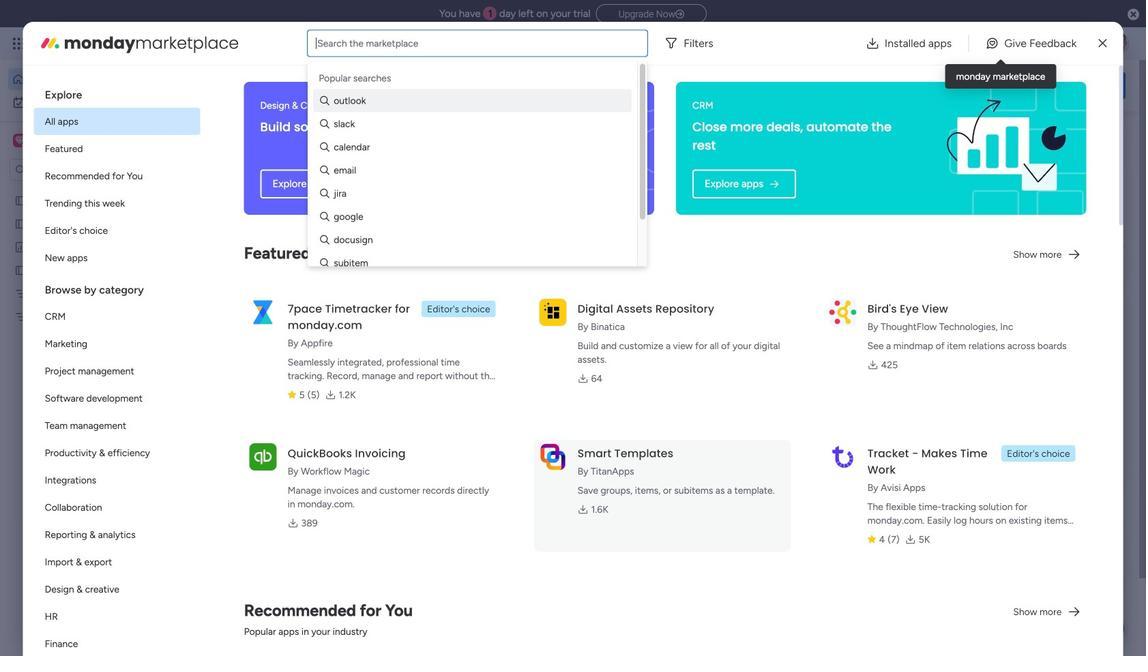 Task type: vqa. For each thing, say whether or not it's contained in the screenshot.
3h to the bottom
no



Task type: locate. For each thing, give the bounding box(es) containing it.
list box
[[34, 76, 200, 657], [0, 187, 174, 513]]

1 horizontal spatial monday marketplace image
[[995, 37, 1008, 51]]

templates image image
[[934, 302, 1114, 396]]

banner logo image
[[461, 82, 638, 215], [937, 91, 1071, 205]]

heading
[[34, 76, 200, 108], [34, 272, 200, 303]]

0 horizontal spatial component image
[[228, 465, 240, 478]]

monday marketplace image right invite members image
[[995, 37, 1008, 51]]

0 vertical spatial heading
[[34, 76, 200, 108]]

notifications image
[[905, 37, 918, 51]]

public board image
[[14, 195, 27, 208], [14, 264, 27, 277], [228, 444, 243, 459]]

0 vertical spatial check circle image
[[942, 156, 951, 166]]

invite members image
[[965, 37, 978, 51]]

monday marketplace image right select product image
[[39, 32, 61, 54]]

Search in workspace field
[[29, 162, 114, 178]]

1 vertical spatial component image
[[228, 465, 240, 478]]

2 check circle image from the top
[[942, 173, 951, 183]]

app logo image
[[250, 299, 277, 326], [540, 299, 567, 326], [830, 299, 857, 326], [250, 444, 277, 471], [540, 444, 567, 471], [830, 444, 857, 471]]

1 vertical spatial heading
[[34, 272, 200, 303]]

check circle image
[[942, 156, 951, 166], [942, 173, 951, 183], [942, 208, 951, 218]]

2 vertical spatial public board image
[[228, 444, 243, 459]]

component image
[[451, 298, 464, 310], [228, 465, 240, 478]]

public board image
[[14, 218, 27, 231]]

quick search results list box
[[211, 155, 889, 503]]

option
[[8, 68, 166, 90], [8, 91, 166, 113], [34, 108, 200, 135], [34, 135, 200, 162], [34, 162, 200, 190], [0, 189, 174, 191], [34, 190, 200, 217], [34, 217, 200, 244], [34, 244, 200, 272], [34, 303, 200, 330], [34, 330, 200, 358], [34, 358, 200, 385], [34, 385, 200, 412], [34, 412, 200, 440], [34, 440, 200, 467], [34, 467, 200, 494], [34, 494, 200, 522], [34, 522, 200, 549], [34, 549, 200, 576], [34, 576, 200, 604], [34, 604, 200, 631], [34, 631, 200, 657]]

0 vertical spatial component image
[[451, 298, 464, 310]]

terry turtle image
[[1109, 33, 1131, 55]]

dapulse rightstroke image
[[676, 9, 685, 19]]

public dashboard image
[[14, 241, 27, 254]]

search everything image
[[1028, 37, 1042, 51]]

v2 bolt switch image
[[1039, 78, 1047, 93]]

0 horizontal spatial banner logo image
[[461, 82, 638, 215]]

1 vertical spatial check circle image
[[942, 173, 951, 183]]

monday marketplace image
[[39, 32, 61, 54], [995, 37, 1008, 51]]

1 horizontal spatial banner logo image
[[937, 91, 1071, 205]]

dapulse x slim image
[[1099, 35, 1108, 52]]

1 horizontal spatial component image
[[451, 298, 464, 310]]

help image
[[1058, 37, 1072, 51]]

workspace image
[[13, 133, 27, 148], [15, 133, 24, 148], [233, 628, 266, 657], [242, 633, 258, 657]]

component image
[[675, 298, 687, 310]]

2 vertical spatial check circle image
[[942, 208, 951, 218]]



Task type: describe. For each thing, give the bounding box(es) containing it.
workspace selection element
[[13, 132, 114, 150]]

1 check circle image from the top
[[942, 156, 951, 166]]

select product image
[[12, 37, 26, 51]]

2 heading from the top
[[34, 272, 200, 303]]

1 vertical spatial public board image
[[14, 264, 27, 277]]

3 check circle image from the top
[[942, 208, 951, 218]]

update feed image
[[935, 37, 948, 51]]

v2 user feedback image
[[933, 78, 943, 93]]

0 vertical spatial public board image
[[14, 195, 27, 208]]

dapulse close image
[[1129, 8, 1140, 22]]

add to favorites image
[[405, 444, 418, 458]]

see plans image
[[226, 36, 239, 51]]

0 horizontal spatial monday marketplace image
[[39, 32, 61, 54]]

dapulse x slim image
[[1106, 126, 1122, 143]]

1 heading from the top
[[34, 76, 200, 108]]



